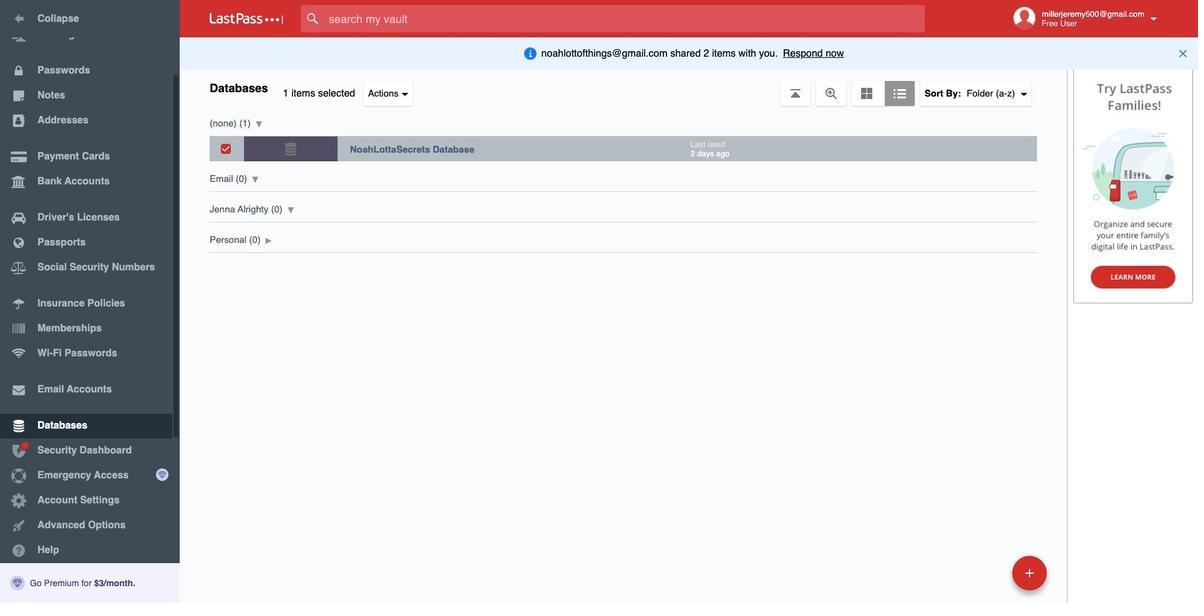 Task type: describe. For each thing, give the bounding box(es) containing it.
Search search field
[[301, 5, 949, 32]]

main navigation navigation
[[0, 0, 180, 604]]

search my vault text field
[[301, 5, 949, 32]]

lastpass image
[[210, 13, 283, 24]]

vault options navigation
[[180, 69, 1067, 106]]



Task type: locate. For each thing, give the bounding box(es) containing it.
new item navigation
[[926, 553, 1054, 604]]

new item element
[[926, 556, 1051, 592]]



